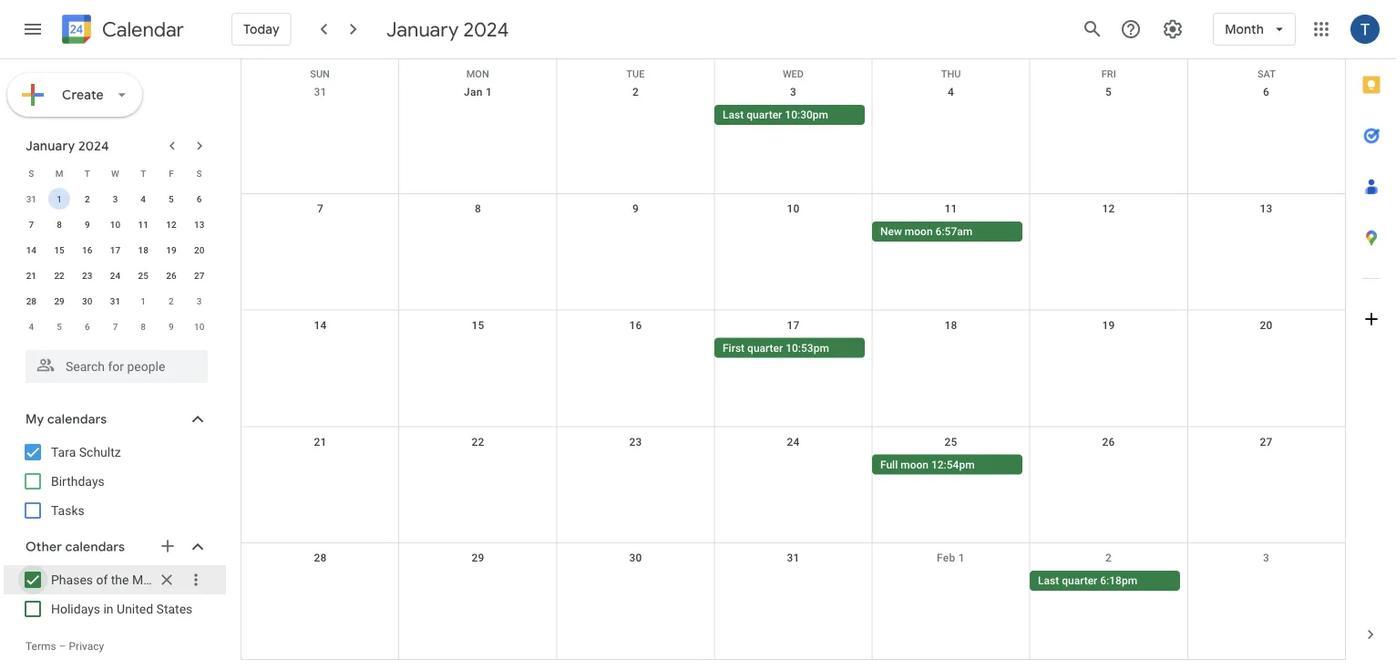 Task type: vqa. For each thing, say whether or not it's contained in the screenshot.
JANUARY 2024 Grid
yes



Task type: describe. For each thing, give the bounding box(es) containing it.
23 element
[[76, 264, 98, 286]]

2 s from the left
[[197, 168, 202, 179]]

18 inside grid
[[945, 319, 958, 332]]

1 horizontal spatial 25
[[945, 435, 958, 448]]

february 1 element
[[132, 290, 154, 312]]

1 inside 'element'
[[141, 295, 146, 306]]

15 element
[[48, 239, 70, 261]]

row containing 4
[[17, 314, 213, 339]]

sun
[[310, 68, 330, 80]]

last for last quarter 10:30pm
[[723, 109, 744, 121]]

18 element
[[132, 239, 154, 261]]

other calendars
[[26, 539, 125, 555]]

9 for january 2024
[[85, 219, 90, 230]]

privacy link
[[69, 640, 104, 653]]

10 for sun
[[787, 202, 800, 215]]

month
[[1226, 21, 1265, 37]]

add other calendars image
[[159, 537, 177, 555]]

of
[[96, 572, 108, 587]]

calendars for other calendars
[[65, 539, 125, 555]]

6 inside 'row'
[[85, 321, 90, 332]]

16 element
[[76, 239, 98, 261]]

22 inside row group
[[54, 270, 65, 281]]

february 9 element
[[160, 316, 182, 337]]

fri
[[1102, 68, 1117, 80]]

20 element
[[188, 239, 210, 261]]

calendar
[[102, 17, 184, 42]]

row containing s
[[17, 160, 213, 186]]

states
[[156, 601, 193, 616]]

15 inside row group
[[54, 244, 65, 255]]

other calendars list
[[4, 565, 226, 624]]

row group containing 31
[[17, 186, 213, 339]]

1 horizontal spatial january
[[386, 16, 459, 42]]

19 inside grid
[[1103, 319, 1116, 332]]

28 for 1
[[26, 295, 37, 306]]

1 vertical spatial 26
[[1103, 435, 1116, 448]]

create button
[[7, 73, 142, 117]]

11 element
[[132, 213, 154, 235]]

my calendars list
[[4, 438, 226, 525]]

tasks
[[51, 503, 85, 518]]

8 inside the february 8 element
[[141, 321, 146, 332]]

february 2 element
[[160, 290, 182, 312]]

17 element
[[104, 239, 126, 261]]

united
[[117, 601, 153, 616]]

moon for full
[[901, 458, 929, 471]]

full
[[881, 458, 898, 471]]

calendars for my calendars
[[47, 411, 107, 428]]

22 inside grid
[[472, 435, 485, 448]]

last quarter 10:30pm
[[723, 109, 829, 121]]

jan 1
[[464, 86, 492, 98]]

13 for january 2024
[[194, 219, 205, 230]]

1 right feb
[[959, 552, 966, 565]]

–
[[59, 640, 66, 653]]

holidays in united states
[[51, 601, 193, 616]]

other
[[26, 539, 62, 555]]

phases of the moon
[[51, 572, 165, 587]]

12 element
[[160, 213, 182, 235]]

25 element
[[132, 264, 154, 286]]

holidays
[[51, 601, 100, 616]]

1 vertical spatial 16
[[630, 319, 643, 332]]

february 7 element
[[104, 316, 126, 337]]

f
[[169, 168, 174, 179]]

moon
[[132, 572, 165, 587]]

schultz
[[79, 445, 121, 460]]

26 inside 26 element
[[166, 270, 177, 281]]

1 horizontal spatial 2024
[[464, 16, 509, 42]]

terms link
[[26, 640, 56, 653]]

quarter for 6:18pm
[[1062, 575, 1098, 587]]

1 vertical spatial january 2024
[[26, 138, 109, 154]]

calendar element
[[58, 11, 184, 51]]

11 for january 2024
[[138, 219, 149, 230]]

birthdays
[[51, 474, 105, 489]]

feb 1
[[937, 552, 966, 565]]

last for last quarter 6:18pm
[[1039, 575, 1060, 587]]

1 horizontal spatial 14
[[314, 319, 327, 332]]

8 for sun
[[475, 202, 482, 215]]

wed
[[783, 68, 804, 80]]

14 element
[[20, 239, 42, 261]]

21 inside row group
[[26, 270, 37, 281]]

february 5 element
[[48, 316, 70, 337]]

23 inside row group
[[82, 270, 93, 281]]

first quarter 10:53pm button
[[715, 338, 865, 358]]

today button
[[232, 7, 292, 51]]

27 inside grid
[[1261, 435, 1274, 448]]

main drawer image
[[22, 18, 44, 40]]

1 horizontal spatial 20
[[1261, 319, 1274, 332]]

1 s from the left
[[29, 168, 34, 179]]

27 inside 27 element
[[194, 270, 205, 281]]

february 8 element
[[132, 316, 154, 337]]

Search for people text field
[[36, 350, 197, 383]]

10:30pm
[[785, 109, 829, 121]]

today
[[243, 21, 280, 37]]

17 inside 17 element
[[110, 244, 121, 255]]

quarter for 10:53pm
[[748, 342, 783, 354]]

full moon 12:54pm button
[[873, 454, 1023, 475]]

24 inside the 24 element
[[110, 270, 121, 281]]

30 for feb 1
[[630, 552, 643, 565]]



Task type: locate. For each thing, give the bounding box(es) containing it.
26
[[166, 270, 177, 281], [1103, 435, 1116, 448]]

30
[[82, 295, 93, 306], [630, 552, 643, 565]]

13 element
[[188, 213, 210, 235]]

0 vertical spatial january 2024
[[386, 16, 509, 42]]

1 horizontal spatial 9
[[169, 321, 174, 332]]

10 inside grid
[[787, 202, 800, 215]]

0 vertical spatial 20
[[194, 244, 205, 255]]

12 for sun
[[1103, 202, 1116, 215]]

28 inside row group
[[26, 295, 37, 306]]

tara schultz
[[51, 445, 121, 460]]

february 10 element
[[188, 316, 210, 337]]

29 for feb 1
[[472, 552, 485, 565]]

12 for january 2024
[[166, 219, 177, 230]]

10
[[787, 202, 800, 215], [110, 219, 121, 230], [194, 321, 205, 332]]

february 3 element
[[188, 290, 210, 312]]

29 for 1
[[54, 295, 65, 306]]

0 horizontal spatial 28
[[26, 295, 37, 306]]

1 vertical spatial 4
[[141, 193, 146, 204]]

14 inside row group
[[26, 244, 37, 255]]

first
[[723, 342, 745, 354]]

7 inside grid
[[317, 202, 324, 215]]

1 vertical spatial moon
[[901, 458, 929, 471]]

1 vertical spatial 8
[[57, 219, 62, 230]]

1 vertical spatial 21
[[314, 435, 327, 448]]

28 element
[[20, 290, 42, 312]]

0 horizontal spatial last
[[723, 109, 744, 121]]

0 vertical spatial 11
[[945, 202, 958, 215]]

6:18pm
[[1101, 575, 1138, 587]]

new moon 6:57am button
[[873, 221, 1023, 241]]

0 horizontal spatial 6
[[85, 321, 90, 332]]

5 inside grid
[[1106, 86, 1113, 98]]

s right the f at the left of the page
[[197, 168, 202, 179]]

quarter left 6:18pm in the bottom of the page
[[1062, 575, 1098, 587]]

2
[[633, 86, 639, 98], [85, 193, 90, 204], [169, 295, 174, 306], [1106, 552, 1113, 565]]

11 up 18 element
[[138, 219, 149, 230]]

12
[[1103, 202, 1116, 215], [166, 219, 177, 230]]

grid containing 31
[[241, 59, 1346, 660]]

1 cell
[[45, 186, 73, 212]]

december 31 element
[[20, 188, 42, 210]]

24
[[110, 270, 121, 281], [787, 435, 800, 448]]

19
[[166, 244, 177, 255], [1103, 319, 1116, 332]]

1 inside cell
[[57, 193, 62, 204]]

29
[[54, 295, 65, 306], [472, 552, 485, 565]]

1 vertical spatial 20
[[1261, 319, 1274, 332]]

1 horizontal spatial 15
[[472, 319, 485, 332]]

2 vertical spatial 4
[[29, 321, 34, 332]]

2 horizontal spatial 9
[[633, 202, 639, 215]]

10 for january 2024
[[110, 219, 121, 230]]

7 for sun
[[317, 202, 324, 215]]

30 for 1
[[82, 295, 93, 306]]

january 2024 grid
[[17, 160, 213, 339]]

1 vertical spatial 17
[[787, 319, 800, 332]]

1 vertical spatial 10
[[110, 219, 121, 230]]

4 up 11 element
[[141, 193, 146, 204]]

privacy
[[69, 640, 104, 653]]

21 element
[[20, 264, 42, 286]]

my calendars button
[[4, 405, 226, 434]]

2 vertical spatial 7
[[113, 321, 118, 332]]

6 up 13 element
[[197, 193, 202, 204]]

cell
[[242, 105, 399, 127], [399, 105, 557, 127], [557, 105, 715, 127], [873, 105, 1030, 127], [1030, 105, 1188, 127], [242, 221, 399, 243], [399, 221, 557, 243], [557, 221, 715, 243], [715, 221, 873, 243], [1030, 221, 1188, 243], [242, 338, 399, 360], [399, 338, 557, 360], [557, 338, 715, 360], [873, 338, 1030, 360], [1030, 338, 1188, 360], [242, 454, 399, 476], [399, 454, 557, 476], [557, 454, 715, 476], [715, 454, 873, 476], [1030, 454, 1188, 476], [242, 571, 399, 593], [399, 571, 557, 593], [557, 571, 715, 593], [715, 571, 873, 593], [873, 571, 1030, 593]]

settings menu image
[[1163, 18, 1185, 40]]

1 horizontal spatial 10
[[194, 321, 205, 332]]

0 vertical spatial 18
[[138, 244, 149, 255]]

2 horizontal spatial 5
[[1106, 86, 1113, 98]]

2 down tue
[[633, 86, 639, 98]]

20
[[194, 244, 205, 255], [1261, 319, 1274, 332]]

5 inside 'row'
[[57, 321, 62, 332]]

1 vertical spatial 12
[[166, 219, 177, 230]]

27 element
[[188, 264, 210, 286]]

other calendars button
[[4, 533, 226, 562]]

6 down sat
[[1264, 86, 1270, 98]]

0 vertical spatial january
[[386, 16, 459, 42]]

27
[[194, 270, 205, 281], [1261, 435, 1274, 448]]

10 inside 'row'
[[194, 321, 205, 332]]

0 vertical spatial 10
[[787, 202, 800, 215]]

2 vertical spatial 10
[[194, 321, 205, 332]]

moon right full
[[901, 458, 929, 471]]

15
[[54, 244, 65, 255], [472, 319, 485, 332]]

4
[[948, 86, 955, 98], [141, 193, 146, 204], [29, 321, 34, 332]]

1 horizontal spatial 4
[[141, 193, 146, 204]]

0 vertical spatial 9
[[633, 202, 639, 215]]

feb
[[937, 552, 956, 565]]

calendars up tara schultz
[[47, 411, 107, 428]]

0 vertical spatial 19
[[166, 244, 177, 255]]

25 inside january 2024 grid
[[138, 270, 149, 281]]

calendars inside dropdown button
[[47, 411, 107, 428]]

my calendars
[[26, 411, 107, 428]]

tue
[[627, 68, 645, 80]]

1 horizontal spatial 22
[[472, 435, 485, 448]]

31
[[314, 86, 327, 98], [26, 193, 37, 204], [110, 295, 121, 306], [787, 552, 800, 565]]

1 vertical spatial 5
[[169, 193, 174, 204]]

1 horizontal spatial s
[[197, 168, 202, 179]]

quarter left 10:30pm
[[747, 109, 783, 121]]

0 vertical spatial 7
[[317, 202, 324, 215]]

2024 down "create"
[[78, 138, 109, 154]]

0 vertical spatial 13
[[1261, 202, 1274, 215]]

4 down 28 element
[[29, 321, 34, 332]]

0 horizontal spatial 24
[[110, 270, 121, 281]]

0 vertical spatial 12
[[1103, 202, 1116, 215]]

0 horizontal spatial 21
[[26, 270, 37, 281]]

1 horizontal spatial 11
[[945, 202, 958, 215]]

2 horizontal spatial 8
[[475, 202, 482, 215]]

1 vertical spatial 14
[[314, 319, 327, 332]]

0 vertical spatial 15
[[54, 244, 65, 255]]

last
[[723, 109, 744, 121], [1039, 575, 1060, 587]]

first quarter 10:53pm
[[723, 342, 830, 354]]

calendars
[[47, 411, 107, 428], [65, 539, 125, 555]]

11
[[945, 202, 958, 215], [138, 219, 149, 230]]

t left the f at the left of the page
[[141, 168, 146, 179]]

0 horizontal spatial january
[[26, 138, 75, 154]]

1 vertical spatial 29
[[472, 552, 485, 565]]

1 vertical spatial calendars
[[65, 539, 125, 555]]

2024
[[464, 16, 509, 42], [78, 138, 109, 154]]

23
[[82, 270, 93, 281], [630, 435, 643, 448]]

january 2024 up m
[[26, 138, 109, 154]]

3
[[791, 86, 797, 98], [113, 193, 118, 204], [197, 295, 202, 306], [1264, 552, 1270, 565]]

22
[[54, 270, 65, 281], [472, 435, 485, 448]]

s up december 31 element
[[29, 168, 34, 179]]

1 horizontal spatial 30
[[630, 552, 643, 565]]

30 element
[[76, 290, 98, 312]]

25 down 18 element
[[138, 270, 149, 281]]

19 element
[[160, 239, 182, 261]]

24 element
[[104, 264, 126, 286]]

grid
[[241, 59, 1346, 660]]

13 for sun
[[1261, 202, 1274, 215]]

1 vertical spatial january
[[26, 138, 75, 154]]

0 horizontal spatial 8
[[57, 219, 62, 230]]

month button
[[1214, 7, 1297, 51]]

1 vertical spatial 28
[[314, 552, 327, 565]]

my
[[26, 411, 44, 428]]

0 vertical spatial 17
[[110, 244, 121, 255]]

0 horizontal spatial 20
[[194, 244, 205, 255]]

4 inside 'row'
[[29, 321, 34, 332]]

1 horizontal spatial 29
[[472, 552, 485, 565]]

2 vertical spatial 8
[[141, 321, 146, 332]]

1 vertical spatial 6
[[197, 193, 202, 204]]

1 t from the left
[[85, 168, 90, 179]]

row group
[[17, 186, 213, 339]]

13
[[1261, 202, 1274, 215], [194, 219, 205, 230]]

row
[[242, 59, 1346, 80], [242, 78, 1346, 194], [17, 160, 213, 186], [17, 186, 213, 212], [242, 194, 1346, 311], [17, 212, 213, 237], [17, 237, 213, 263], [17, 263, 213, 288], [17, 288, 213, 314], [242, 311, 1346, 427], [17, 314, 213, 339], [242, 427, 1346, 544], [242, 544, 1346, 660]]

2 horizontal spatial 10
[[787, 202, 800, 215]]

0 vertical spatial 8
[[475, 202, 482, 215]]

t right m
[[85, 168, 90, 179]]

0 horizontal spatial 29
[[54, 295, 65, 306]]

1 horizontal spatial 6
[[197, 193, 202, 204]]

26 element
[[160, 264, 182, 286]]

16 inside "element"
[[82, 244, 93, 255]]

sat
[[1258, 68, 1277, 80]]

2 up last quarter 6:18pm button
[[1106, 552, 1113, 565]]

tara
[[51, 445, 76, 460]]

0 vertical spatial 16
[[82, 244, 93, 255]]

29 inside "element"
[[54, 295, 65, 306]]

17 down 10 element
[[110, 244, 121, 255]]

13 inside row group
[[194, 219, 205, 230]]

0 vertical spatial quarter
[[747, 109, 783, 121]]

0 vertical spatial 21
[[26, 270, 37, 281]]

5 down 29 "element"
[[57, 321, 62, 332]]

quarter for 10:30pm
[[747, 109, 783, 121]]

february 4 element
[[20, 316, 42, 337]]

1
[[486, 86, 492, 98], [57, 193, 62, 204], [141, 295, 146, 306], [959, 552, 966, 565]]

1 vertical spatial 19
[[1103, 319, 1116, 332]]

2 down 26 element
[[169, 295, 174, 306]]

0 horizontal spatial 27
[[194, 270, 205, 281]]

1 horizontal spatial t
[[141, 168, 146, 179]]

moon right the new
[[905, 225, 933, 238]]

28 for feb 1
[[314, 552, 327, 565]]

6 inside grid
[[1264, 86, 1270, 98]]

last quarter 6:18pm
[[1039, 575, 1138, 587]]

tab list
[[1347, 59, 1397, 609]]

0 vertical spatial 23
[[82, 270, 93, 281]]

thu
[[942, 68, 962, 80]]

new moon 6:57am
[[881, 225, 973, 238]]

20 inside row group
[[194, 244, 205, 255]]

18 inside row group
[[138, 244, 149, 255]]

5 down the f at the left of the page
[[169, 193, 174, 204]]

quarter
[[747, 109, 783, 121], [748, 342, 783, 354], [1062, 575, 1098, 587]]

2 t from the left
[[141, 168, 146, 179]]

8
[[475, 202, 482, 215], [57, 219, 62, 230], [141, 321, 146, 332]]

phases
[[51, 572, 93, 587]]

0 vertical spatial 30
[[82, 295, 93, 306]]

11 for sun
[[945, 202, 958, 215]]

0 vertical spatial 22
[[54, 270, 65, 281]]

0 horizontal spatial 16
[[82, 244, 93, 255]]

1 vertical spatial 11
[[138, 219, 149, 230]]

last left 10:30pm
[[723, 109, 744, 121]]

1 horizontal spatial january 2024
[[386, 16, 509, 42]]

1 down m
[[57, 193, 62, 204]]

0 horizontal spatial t
[[85, 168, 90, 179]]

2024 up mon on the top
[[464, 16, 509, 42]]

1 horizontal spatial 5
[[169, 193, 174, 204]]

22 element
[[48, 264, 70, 286]]

6:57am
[[936, 225, 973, 238]]

moon for new
[[905, 225, 933, 238]]

2 right 1 cell
[[85, 193, 90, 204]]

31 element
[[104, 290, 126, 312]]

february 6 element
[[76, 316, 98, 337]]

the
[[111, 572, 129, 587]]

25
[[138, 270, 149, 281], [945, 435, 958, 448]]

w
[[111, 168, 119, 179]]

1 horizontal spatial last
[[1039, 575, 1060, 587]]

last quarter 6:18pm button
[[1030, 571, 1181, 591]]

1 vertical spatial 30
[[630, 552, 643, 565]]

0 horizontal spatial 10
[[110, 219, 121, 230]]

mon
[[467, 68, 489, 80]]

row containing sun
[[242, 59, 1346, 80]]

28
[[26, 295, 37, 306], [314, 552, 327, 565]]

1 vertical spatial quarter
[[748, 342, 783, 354]]

0 horizontal spatial 30
[[82, 295, 93, 306]]

10 element
[[104, 213, 126, 235]]

8 for january 2024
[[57, 219, 62, 230]]

0 vertical spatial 27
[[194, 270, 205, 281]]

calendars up of
[[65, 539, 125, 555]]

15 inside grid
[[472, 319, 485, 332]]

0 horizontal spatial 7
[[29, 219, 34, 230]]

7
[[317, 202, 324, 215], [29, 219, 34, 230], [113, 321, 118, 332]]

1 vertical spatial 23
[[630, 435, 643, 448]]

1 horizontal spatial 19
[[1103, 319, 1116, 332]]

1 horizontal spatial 8
[[141, 321, 146, 332]]

calendar heading
[[98, 17, 184, 42]]

t
[[85, 168, 90, 179], [141, 168, 146, 179]]

0 vertical spatial 2024
[[464, 16, 509, 42]]

0 horizontal spatial 17
[[110, 244, 121, 255]]

s
[[29, 168, 34, 179], [197, 168, 202, 179]]

0 horizontal spatial 2024
[[78, 138, 109, 154]]

full moon 12:54pm
[[881, 458, 975, 471]]

2 horizontal spatial 7
[[317, 202, 324, 215]]

last quarter 10:30pm button
[[715, 105, 865, 125]]

24 inside grid
[[787, 435, 800, 448]]

21 inside grid
[[314, 435, 327, 448]]

0 vertical spatial 28
[[26, 295, 37, 306]]

2 horizontal spatial 4
[[948, 86, 955, 98]]

1 horizontal spatial 23
[[630, 435, 643, 448]]

21
[[26, 270, 37, 281], [314, 435, 327, 448]]

18
[[138, 244, 149, 255], [945, 319, 958, 332]]

0 vertical spatial 5
[[1106, 86, 1113, 98]]

in
[[103, 601, 114, 616]]

m
[[55, 168, 63, 179]]

0 vertical spatial 14
[[26, 244, 37, 255]]

2 vertical spatial 5
[[57, 321, 62, 332]]

7 inside february 7 element
[[113, 321, 118, 332]]

quarter right first
[[748, 342, 783, 354]]

new
[[881, 225, 903, 238]]

6
[[1264, 86, 1270, 98], [197, 193, 202, 204], [85, 321, 90, 332]]

6 down 30 element on the left top
[[85, 321, 90, 332]]

12 inside 12 element
[[166, 219, 177, 230]]

moon
[[905, 225, 933, 238], [901, 458, 929, 471]]

5 down fri
[[1106, 86, 1113, 98]]

12 inside grid
[[1103, 202, 1116, 215]]

1 horizontal spatial 26
[[1103, 435, 1116, 448]]

14
[[26, 244, 37, 255], [314, 319, 327, 332]]

30 inside row group
[[82, 295, 93, 306]]

29 element
[[48, 290, 70, 312]]

0 horizontal spatial 22
[[54, 270, 65, 281]]

phases of the moon list item
[[4, 565, 226, 595]]

create
[[62, 87, 104, 103]]

None search field
[[0, 343, 226, 383]]

25 up 12:54pm
[[945, 435, 958, 448]]

7 for january 2024
[[29, 219, 34, 230]]

moon inside button
[[905, 225, 933, 238]]

0 horizontal spatial january 2024
[[26, 138, 109, 154]]

terms
[[26, 640, 56, 653]]

moon inside button
[[901, 458, 929, 471]]

16
[[82, 244, 93, 255], [630, 319, 643, 332]]

1 right the jan
[[486, 86, 492, 98]]

january 2024 up mon on the top
[[386, 16, 509, 42]]

january 2024
[[386, 16, 509, 42], [26, 138, 109, 154]]

5
[[1106, 86, 1113, 98], [169, 193, 174, 204], [57, 321, 62, 332]]

19 inside 19 element
[[166, 244, 177, 255]]

0 vertical spatial 4
[[948, 86, 955, 98]]

calendars inside dropdown button
[[65, 539, 125, 555]]

0 horizontal spatial 11
[[138, 219, 149, 230]]

9
[[633, 202, 639, 215], [85, 219, 90, 230], [169, 321, 174, 332]]

17 up first quarter 10:53pm button
[[787, 319, 800, 332]]

4 down thu
[[948, 86, 955, 98]]

11 inside row group
[[138, 219, 149, 230]]

12:54pm
[[932, 458, 975, 471]]

9 for sun
[[633, 202, 639, 215]]

1 vertical spatial 18
[[945, 319, 958, 332]]

terms – privacy
[[26, 640, 104, 653]]

11 up 6:57am
[[945, 202, 958, 215]]

9 inside february 9 element
[[169, 321, 174, 332]]

1 up the february 8 element
[[141, 295, 146, 306]]

10:53pm
[[786, 342, 830, 354]]

jan
[[464, 86, 483, 98]]

0 vertical spatial 24
[[110, 270, 121, 281]]

last left 6:18pm in the bottom of the page
[[1039, 575, 1060, 587]]

1 vertical spatial 2024
[[78, 138, 109, 154]]

1 vertical spatial 9
[[85, 219, 90, 230]]



